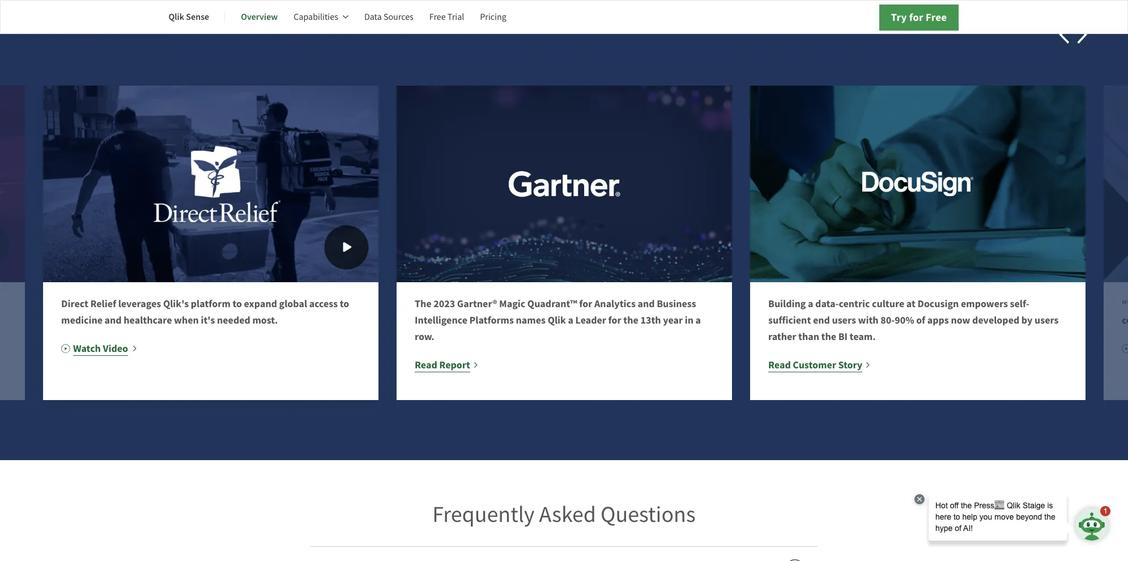 Task type: vqa. For each thing, say whether or not it's contained in the screenshot.
the rightmost free
yes



Task type: locate. For each thing, give the bounding box(es) containing it.
1 horizontal spatial a
[[696, 314, 701, 327]]

0 horizontal spatial qlik
[[169, 11, 184, 23]]

for
[[910, 10, 924, 24], [579, 297, 593, 311], [609, 314, 622, 327]]

and down relief
[[105, 314, 122, 327]]

qlik left 'sense'
[[169, 11, 184, 23]]

free
[[926, 10, 947, 24], [430, 11, 446, 23]]

intelligence
[[415, 314, 468, 327]]

empowers
[[961, 297, 1008, 311]]

try for free
[[891, 10, 947, 24]]

magic
[[499, 297, 526, 311]]

0 vertical spatial and
[[638, 297, 655, 311]]

read down row.
[[415, 358, 437, 372]]

the inside building a data-centric culture at docusign empowers self- sufficient end users with 80-90% of apps now developed by users rather than the bi team.
[[822, 330, 837, 344]]

users up bi
[[832, 314, 856, 327]]

data sources link
[[364, 3, 414, 31]]

free right try
[[926, 10, 947, 24]]

read down rather
[[769, 358, 791, 372]]

0 horizontal spatial free
[[430, 11, 446, 23]]

0 vertical spatial qlik
[[169, 11, 184, 23]]

1 horizontal spatial for
[[609, 314, 622, 327]]

1 horizontal spatial the
[[822, 330, 837, 344]]

0 horizontal spatial for
[[579, 297, 593, 311]]

global
[[279, 297, 307, 311]]

0 horizontal spatial users
[[832, 314, 856, 327]]

watch video
[[73, 342, 128, 356]]

honda logo image
[[0, 86, 25, 282]]

next slide image
[[1074, 26, 1092, 44]]

most.
[[252, 314, 278, 327]]

for right try
[[910, 10, 924, 24]]

users
[[832, 314, 856, 327], [1035, 314, 1059, 327]]

a right the in
[[696, 314, 701, 327]]

qlik
[[169, 11, 184, 23], [548, 314, 566, 327]]

read
[[415, 358, 437, 372], [769, 358, 791, 372]]

for up leader
[[579, 297, 593, 311]]

1 read from the left
[[415, 358, 437, 372]]

pricing
[[480, 11, 507, 23]]

at
[[907, 297, 916, 311]]

customer
[[793, 358, 837, 372]]

and
[[638, 297, 655, 311], [105, 314, 122, 327]]

0 horizontal spatial the
[[624, 314, 639, 327]]

qlik down 'quadrant™' at the bottom
[[548, 314, 566, 327]]

qlik sense
[[169, 11, 209, 23]]

self-
[[1010, 297, 1030, 311]]

read customer story
[[769, 358, 863, 372]]

to up the needed
[[233, 297, 242, 311]]

and up 13th
[[638, 297, 655, 311]]

names
[[516, 314, 546, 327]]

0 horizontal spatial to
[[233, 297, 242, 311]]

read for read report
[[415, 358, 437, 372]]

building
[[769, 297, 806, 311]]

by
[[1022, 314, 1033, 327]]

when
[[174, 314, 199, 327]]

asked
[[539, 500, 596, 529]]

13th
[[641, 314, 661, 327]]

1 horizontal spatial read
[[769, 358, 791, 372]]

analytics
[[595, 297, 636, 311]]

1 horizontal spatial users
[[1035, 314, 1059, 327]]

0 horizontal spatial a
[[568, 314, 574, 327]]

0 vertical spatial the
[[624, 314, 639, 327]]

1 horizontal spatial qlik
[[548, 314, 566, 327]]

free left trial
[[430, 11, 446, 23]]

a inside building a data-centric culture at docusign empowers self- sufficient end users with 80-90% of apps now developed by users rather than the bi team.
[[808, 297, 814, 311]]

to right access
[[340, 297, 349, 311]]

leader
[[576, 314, 607, 327]]

a left data-
[[808, 297, 814, 311]]

2 horizontal spatial for
[[910, 10, 924, 24]]

1 horizontal spatial to
[[340, 297, 349, 311]]

of
[[917, 314, 926, 327]]

to
[[233, 297, 242, 311], [340, 297, 349, 311]]

a
[[808, 297, 814, 311], [568, 314, 574, 327], [696, 314, 701, 327]]

menu bar containing qlik sense
[[169, 3, 523, 31]]

90%
[[895, 314, 915, 327]]

the left bi
[[822, 330, 837, 344]]

culture
[[872, 297, 905, 311]]

1 horizontal spatial free
[[926, 10, 947, 24]]

"w link
[[1104, 86, 1129, 400]]

80-
[[881, 314, 895, 327]]

free trial
[[430, 11, 464, 23]]

qlik inside the 2023 gartner® magic quadrant™ for analytics and business intelligence platforms names qlik a leader for the 13th year in a row.
[[548, 314, 566, 327]]

the 2023 gartner® magic quadrant™ for analytics and business intelligence platforms names qlik a leader for the 13th year in a row.
[[415, 297, 701, 344]]

2023
[[434, 297, 455, 311]]

the
[[415, 297, 432, 311]]

for down "analytics"
[[609, 314, 622, 327]]

access
[[309, 297, 338, 311]]

the left 13th
[[624, 314, 639, 327]]

qlik's
[[163, 297, 189, 311]]

1 vertical spatial the
[[822, 330, 837, 344]]

2 vertical spatial for
[[609, 314, 622, 327]]

and inside the direct relief leverages qlik's platform to expand global access to medicine and healthcare when it's needed most.
[[105, 314, 122, 327]]

the
[[624, 314, 639, 327], [822, 330, 837, 344]]

1 vertical spatial qlik
[[548, 314, 566, 327]]

0 horizontal spatial read
[[415, 358, 437, 372]]

expand
[[244, 297, 277, 311]]

menu bar
[[169, 3, 523, 31]]

users right by
[[1035, 314, 1059, 327]]

1 horizontal spatial and
[[638, 297, 655, 311]]

2 read from the left
[[769, 358, 791, 372]]

qlik inside qlik sense link
[[169, 11, 184, 23]]

centric
[[839, 297, 870, 311]]

1 vertical spatial and
[[105, 314, 122, 327]]

a left leader
[[568, 314, 574, 327]]

building a data-centric culture at docusign empowers self- sufficient end users with 80-90% of apps now developed by users rather than the bi team.
[[769, 297, 1059, 344]]

2 horizontal spatial a
[[808, 297, 814, 311]]

0 horizontal spatial and
[[105, 314, 122, 327]]

previous slide image
[[1056, 26, 1074, 44]]

report
[[439, 358, 470, 372]]

overview link
[[241, 3, 278, 31]]

story
[[839, 358, 863, 372]]

next slide element
[[1074, 26, 1092, 44]]

sufficient
[[769, 314, 811, 327]]



Task type: describe. For each thing, give the bounding box(es) containing it.
1 users from the left
[[832, 314, 856, 327]]

now
[[951, 314, 971, 327]]

needed
[[217, 314, 250, 327]]

docusign logo image
[[750, 86, 1086, 282]]

leverages
[[118, 297, 161, 311]]

data-
[[816, 297, 839, 311]]

watch
[[73, 342, 101, 356]]

row.
[[415, 330, 435, 344]]

gartner logo image
[[397, 86, 732, 282]]

data sources
[[364, 11, 414, 23]]

team.
[[850, 330, 876, 344]]

free trial link
[[430, 3, 464, 31]]

relief
[[90, 297, 116, 311]]

bi
[[839, 330, 848, 344]]

direct relief logo image
[[36, 82, 385, 286]]

business
[[657, 297, 696, 311]]

direct
[[61, 297, 88, 311]]

2 to from the left
[[340, 297, 349, 311]]

medicine
[[61, 314, 103, 327]]

and inside the 2023 gartner® magic quadrant™ for analytics and business intelligence platforms names qlik a leader for the 13th year in a row.
[[638, 297, 655, 311]]

sources
[[384, 11, 414, 23]]

qlik sense link
[[169, 3, 209, 31]]

frequently asked questions
[[433, 500, 696, 529]]

pricing link
[[480, 3, 507, 31]]

read report
[[415, 358, 470, 372]]

in
[[685, 314, 694, 327]]

overview
[[241, 11, 278, 23]]

with
[[858, 314, 879, 327]]

it's
[[201, 314, 215, 327]]

apps
[[928, 314, 949, 327]]

questions
[[601, 500, 696, 529]]

platforms
[[470, 314, 514, 327]]

gartner®
[[457, 297, 497, 311]]

platform
[[191, 297, 231, 311]]

sense
[[186, 11, 209, 23]]

1 vertical spatial for
[[579, 297, 593, 311]]

previous slide element
[[1056, 26, 1074, 44]]

free inside menu bar
[[430, 11, 446, 23]]

read for read customer story
[[769, 358, 791, 372]]

video
[[103, 342, 128, 356]]

quadrant™
[[528, 297, 577, 311]]

capabilities link
[[294, 3, 349, 31]]

capabilities
[[294, 11, 338, 23]]

the inside the 2023 gartner® magic quadrant™ for analytics and business intelligence platforms names qlik a leader for the 13th year in a row.
[[624, 314, 639, 327]]

frequently
[[433, 500, 535, 529]]

developed
[[973, 314, 1020, 327]]

"w
[[1122, 297, 1129, 327]]

year
[[663, 314, 683, 327]]

try for free link
[[879, 5, 959, 31]]

2 users from the left
[[1035, 314, 1059, 327]]

rather
[[769, 330, 797, 344]]

0 vertical spatial for
[[910, 10, 924, 24]]

trial
[[448, 11, 464, 23]]

docusign
[[918, 297, 959, 311]]

healthcare
[[124, 314, 172, 327]]

lloyd's logo image
[[1104, 86, 1129, 282]]

data
[[364, 11, 382, 23]]

end
[[813, 314, 830, 327]]

direct relief leverages qlik's platform to expand global access to medicine and healthcare when it's needed most.
[[61, 297, 349, 327]]

try
[[891, 10, 907, 24]]

1 to from the left
[[233, 297, 242, 311]]

than
[[799, 330, 820, 344]]



